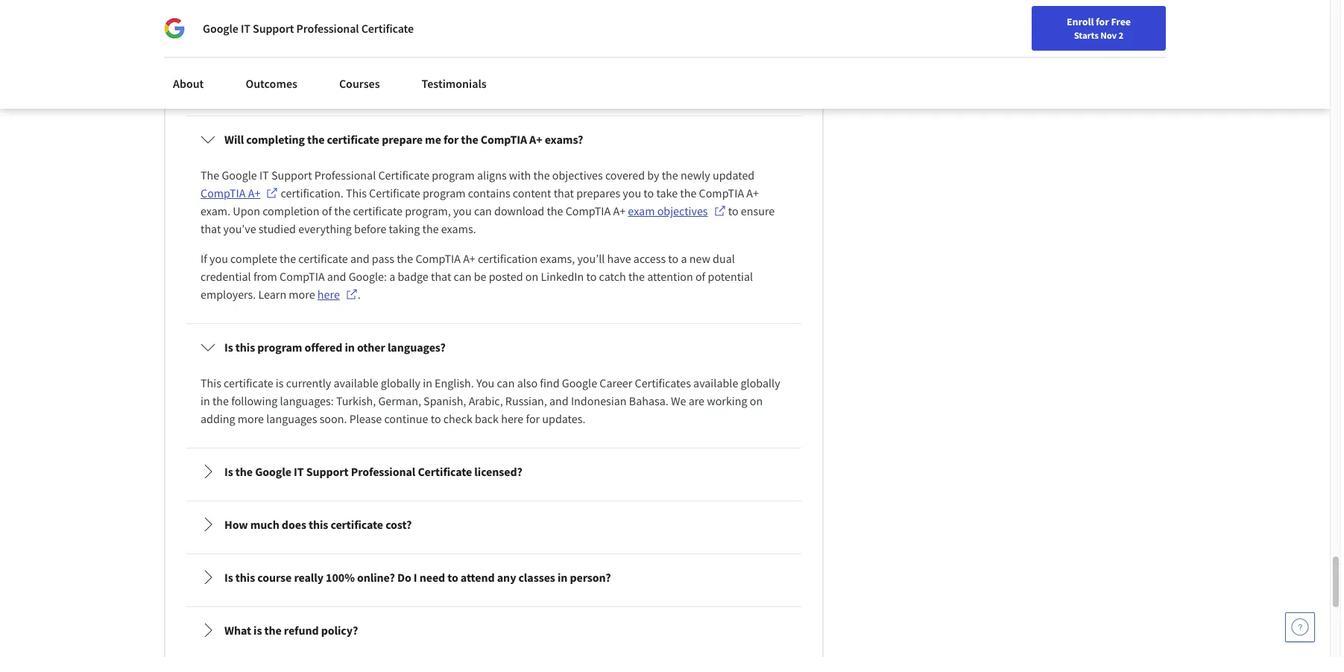 Task type: describe. For each thing, give the bounding box(es) containing it.
google up comptia a+ 'link'
[[222, 168, 257, 183]]

certificate inside 'dropdown button'
[[327, 132, 380, 147]]

comptia a+ link
[[201, 184, 278, 202]]

1 horizontal spatial you
[[453, 204, 472, 219]]

testimonials
[[422, 76, 487, 91]]

you've
[[223, 222, 256, 237]]

who
[[306, 61, 328, 76]]

testimonials link
[[413, 67, 496, 100]]

pass inside if you complete the certificate and pass the comptia a+ certification exams, you'll have access to a new dual credential from comptia and google: a badge that can be posted on linkedin to catch the attention of potential employers. learn more
[[372, 251, 394, 266]]

certificate inside certification. this certificate program contains content that prepares you to take the comptia a+ exam. upon completion of the certificate program, you can download the comptia a+
[[369, 186, 420, 201]]

english
[[1044, 17, 1081, 32]]

you inside if you complete the certificate and pass the comptia a+ certification exams, you'll have access to a new dual credential from comptia and google: a badge that can be posted on linkedin to catch the attention of potential employers. learn more
[[210, 251, 228, 266]]

is the google it support professional certificate licensed?
[[224, 465, 523, 480]]

the
[[201, 168, 219, 183]]

certification inside if you complete the certificate and pass the comptia a+ certification exams, you'll have access to a new dual credential from comptia and google: a badge that can be posted on linkedin to catch the attention of potential employers. learn more
[[478, 251, 538, 266]]

1 globally from the left
[[381, 376, 421, 391]]

languages:
[[280, 394, 334, 409]]

dual inside if you complete the certificate and pass the comptia a+ certification exams, you'll have access to a new dual credential from comptia and google: a badge that can be posted on linkedin to catch the attention of potential employers. learn more
[[713, 251, 735, 266]]

is inside 'this certificate is currently available globally in english. you can also find google career certificates available globally in the following languages: turkish, german, spanish, arabic, russian, and indonesian bahasa. we are working on adding more languages soon. please continue to check back here for updates.'
[[276, 376, 284, 391]]

adding
[[201, 412, 235, 427]]

before
[[354, 222, 387, 237]]

course
[[257, 571, 292, 586]]

posted
[[489, 269, 523, 284]]

find
[[540, 376, 560, 391]]

of inside if you complete the certificate and pass the comptia a+ certification exams, you'll have access to a new dual credential from comptia and google: a badge that can be posted on linkedin to catch the attention of potential employers. learn more
[[696, 269, 706, 284]]

person?
[[570, 571, 611, 586]]

comptia a+
[[201, 186, 261, 201]]

certificate up courses
[[361, 21, 414, 36]]

do
[[397, 571, 411, 586]]

credential inside if you complete the certificate and pass the comptia a+ certification exams, you'll have access to a new dual credential from comptia and google: a badge that can be posted on linkedin to catch the attention of potential employers. learn more
[[201, 269, 251, 284]]

cost?
[[386, 518, 412, 533]]

support inside dropdown button
[[306, 465, 349, 480]]

covered
[[605, 168, 645, 183]]

back
[[475, 412, 499, 427]]

this for course
[[236, 571, 255, 586]]

of inside certification. this certificate program contains content that prepares you to take the comptia a+ exam. upon completion of the certificate program, you can download the comptia a+
[[322, 204, 332, 219]]

currently
[[286, 376, 331, 391]]

have
[[607, 251, 631, 266]]

a+ inside comptia a+ 'link'
[[248, 186, 261, 201]]

exams,
[[540, 251, 575, 266]]

1 vertical spatial a
[[681, 251, 687, 266]]

help center image
[[1292, 619, 1310, 637]]

everything
[[298, 222, 352, 237]]

1 vertical spatial objectives
[[657, 204, 708, 219]]

pass inside certificate graduates who also pass the comptia a+ certification exams will earn a dual credential from comptia and google.
[[353, 61, 376, 76]]

german,
[[378, 394, 421, 409]]

program for offered
[[257, 340, 302, 355]]

really
[[294, 571, 324, 586]]

new
[[690, 251, 711, 266]]

and inside 'this certificate is currently available globally in english. you can also find google career certificates available globally in the following languages: turkish, german, spanish, arabic, russian, and indonesian bahasa. we are working on adding more languages soon. please continue to check back here for updates.'
[[550, 394, 569, 409]]

the right by
[[662, 168, 678, 183]]

continue
[[384, 412, 428, 427]]

more inside 'this certificate is currently available globally in english. you can also find google career certificates available globally in the following languages: turkish, german, spanish, arabic, russian, and indonesian bahasa. we are working on adding more languages soon. please continue to check back here for updates.'
[[238, 412, 264, 427]]

the up everything
[[334, 204, 351, 219]]

the inside 'this certificate is currently available globally in english. you can also find google career certificates available globally in the following languages: turkish, german, spanish, arabic, russian, and indonesian bahasa. we are working on adding more languages soon. please continue to check back here for updates.'
[[212, 394, 229, 409]]

0 vertical spatial you
[[623, 186, 641, 201]]

completion
[[263, 204, 320, 219]]

exam objectives link
[[628, 202, 726, 220]]

earn
[[576, 61, 598, 76]]

2 available from the left
[[694, 376, 739, 391]]

by
[[647, 168, 660, 183]]

certification. this certificate program contains content that prepares you to take the comptia a+ exam. upon completion of the certificate program, you can download the comptia a+
[[201, 186, 762, 219]]

what is the refund policy?
[[224, 624, 358, 639]]

google inside 'this certificate is currently available globally in english. you can also find google career certificates available globally in the following languages: turkish, german, spanish, arabic, russian, and indonesian bahasa. we are working on adding more languages soon. please continue to check back here for updates.'
[[562, 376, 597, 391]]

will completing the certificate prepare me for the comptia a+ exams? button
[[189, 119, 800, 160]]

soon.
[[320, 412, 347, 427]]

courses
[[339, 76, 380, 91]]

certification inside certificate graduates who also pass the comptia a+ certification exams will earn a dual credential from comptia and google.
[[459, 61, 519, 76]]

does
[[282, 518, 306, 533]]

nov
[[1101, 29, 1117, 41]]

the down access
[[629, 269, 645, 284]]

turkish,
[[336, 394, 376, 409]]

the down studied
[[280, 251, 296, 266]]

from inside if you complete the certificate and pass the comptia a+ certification exams, you'll have access to a new dual credential from comptia and google: a badge that can be posted on linkedin to catch the attention of potential employers. learn more
[[253, 269, 277, 284]]

opens in a new tab image for objectives
[[714, 205, 726, 217]]

can inside certification. this certificate program contains content that prepares you to take the comptia a+ exam. upon completion of the certificate program, you can download the comptia a+
[[474, 204, 492, 219]]

is for is this program offered in other languages?
[[224, 340, 233, 355]]

to inside certification. this certificate program contains content that prepares you to take the comptia a+ exam. upon completion of the certificate program, you can download the comptia a+
[[644, 186, 654, 201]]

0 vertical spatial program
[[432, 168, 475, 183]]

to inside to ensure that you've studied everything before taking the exams.
[[728, 204, 739, 219]]

the up badge
[[397, 251, 413, 266]]

certificates
[[635, 376, 691, 391]]

linkedin
[[541, 269, 584, 284]]

russian,
[[505, 394, 547, 409]]

ensure
[[741, 204, 775, 219]]

be
[[474, 269, 487, 284]]

policy?
[[321, 624, 358, 639]]

need
[[420, 571, 445, 586]]

with
[[509, 168, 531, 183]]

and inside certificate graduates who also pass the comptia a+ certification exams will earn a dual credential from comptia and google.
[[760, 61, 779, 76]]

the right me
[[461, 132, 478, 147]]

1 vertical spatial support
[[271, 168, 312, 183]]

completing
[[246, 132, 305, 147]]

how
[[224, 518, 248, 533]]

the inside to ensure that you've studied everything before taking the exams.
[[422, 222, 439, 237]]

bahasa.
[[629, 394, 669, 409]]

1 horizontal spatial it
[[259, 168, 269, 183]]

enroll
[[1067, 15, 1094, 28]]

program,
[[405, 204, 451, 219]]

that inside certification. this certificate program contains content that prepares you to take the comptia a+ exam. upon completion of the certificate program, you can download the comptia a+
[[554, 186, 574, 201]]

arabic,
[[469, 394, 503, 409]]

me
[[425, 132, 441, 147]]

refund
[[284, 624, 319, 639]]

0 vertical spatial objectives
[[552, 168, 603, 183]]

what is the refund policy? button
[[189, 610, 800, 652]]

google inside dropdown button
[[255, 465, 292, 480]]

badge
[[398, 269, 429, 284]]

is this program offered in other languages? button
[[189, 327, 800, 369]]

here inside 'this certificate is currently available globally in english. you can also find google career certificates available globally in the following languages: turkish, german, spanish, arabic, russian, and indonesian bahasa. we are working on adding more languages soon. please continue to check back here for updates.'
[[501, 412, 524, 427]]

in up 'spanish,' on the left
[[423, 376, 432, 391]]

2
[[1119, 29, 1124, 41]]

exam
[[628, 204, 655, 219]]

upon
[[233, 204, 260, 219]]

exams?
[[545, 132, 583, 147]]

this certificate is currently available globally in english. you can also find google career certificates available globally in the following languages: turkish, german, spanish, arabic, russian, and indonesian bahasa. we are working on adding more languages soon. please continue to check back here for updates.
[[201, 376, 783, 427]]

exams.
[[441, 222, 476, 237]]

the down content
[[547, 204, 563, 219]]

the right completing
[[307, 132, 325, 147]]

about link
[[164, 67, 213, 100]]

how much does this certificate cost? button
[[189, 504, 800, 546]]

the google it support professional certificate program aligns with the objectives covered by the newly updated
[[201, 168, 757, 183]]

exam objectives
[[628, 204, 708, 219]]

can inside if you complete the certificate and pass the comptia a+ certification exams, you'll have access to a new dual credential from comptia and google: a badge that can be posted on linkedin to catch the attention of potential employers. learn more
[[454, 269, 472, 284]]

to ensure that you've studied everything before taking the exams.
[[201, 204, 777, 237]]

0 vertical spatial here
[[318, 287, 340, 302]]

aligns
[[477, 168, 507, 183]]

you'll
[[577, 251, 605, 266]]

languages?
[[388, 340, 446, 355]]

dual inside certificate graduates who also pass the comptia a+ certification exams will earn a dual credential from comptia and google.
[[609, 61, 631, 76]]

to down you'll
[[587, 269, 597, 284]]

career
[[600, 376, 633, 391]]

the inside certificate graduates who also pass the comptia a+ certification exams will earn a dual credential from comptia and google.
[[378, 61, 394, 76]]

attend
[[461, 571, 495, 586]]

you
[[476, 376, 495, 391]]

spanish,
[[424, 394, 466, 409]]

certificate inside if you complete the certificate and pass the comptia a+ certification exams, you'll have access to a new dual credential from comptia and google: a badge that can be posted on linkedin to catch the attention of potential employers. learn more
[[298, 251, 348, 266]]

for inside enroll for free starts nov 2
[[1096, 15, 1109, 28]]

google right google image at the left top
[[203, 21, 238, 36]]



Task type: locate. For each thing, give the bounding box(es) containing it.
certification left exams
[[459, 61, 519, 76]]

is the google it support professional certificate licensed? button
[[189, 451, 800, 493]]

is for is the google it support professional certificate licensed?
[[224, 465, 233, 480]]

certificate left cost?
[[331, 518, 383, 533]]

2 horizontal spatial you
[[623, 186, 641, 201]]

2 vertical spatial for
[[526, 412, 540, 427]]

it inside dropdown button
[[294, 465, 304, 480]]

0 horizontal spatial opens in a new tab image
[[267, 187, 278, 199]]

a inside certificate graduates who also pass the comptia a+ certification exams will earn a dual credential from comptia and google.
[[600, 61, 606, 76]]

check
[[444, 412, 473, 427]]

0 vertical spatial opens in a new tab image
[[267, 187, 278, 199]]

pass up google:
[[372, 251, 394, 266]]

this right does
[[309, 518, 328, 533]]

take
[[657, 186, 678, 201]]

1 is from the top
[[224, 340, 233, 355]]

attention
[[647, 269, 693, 284]]

1 vertical spatial can
[[454, 269, 472, 284]]

support down the soon.
[[306, 465, 349, 480]]

opens in a new tab image up completion
[[267, 187, 278, 199]]

1 vertical spatial opens in a new tab image
[[714, 205, 726, 217]]

on inside if you complete the certificate and pass the comptia a+ certification exams, you'll have access to a new dual credential from comptia and google: a badge that can be posted on linkedin to catch the attention of potential employers. learn more
[[526, 269, 539, 284]]

2 horizontal spatial it
[[294, 465, 304, 480]]

2 globally from the left
[[741, 376, 781, 391]]

in left "other"
[[345, 340, 355, 355]]

is left currently
[[276, 376, 284, 391]]

1 horizontal spatial can
[[474, 204, 492, 219]]

will
[[224, 132, 244, 147]]

to inside 'this certificate is currently available globally in english. you can also find google career certificates available globally in the following languages: turkish, german, spanish, arabic, russian, and indonesian bahasa. we are working on adding more languages soon. please continue to check back here for updates.'
[[431, 412, 441, 427]]

0 vertical spatial also
[[330, 61, 351, 76]]

can inside 'this certificate is currently available globally in english. you can also find google career certificates available globally in the following languages: turkish, german, spanish, arabic, russian, and indonesian bahasa. we are working on adding more languages soon. please continue to check back here for updates.'
[[497, 376, 515, 391]]

any
[[497, 571, 516, 586]]

1 vertical spatial you
[[453, 204, 472, 219]]

opens in a new tab image
[[346, 289, 358, 301]]

globally
[[381, 376, 421, 391], [741, 376, 781, 391]]

0 horizontal spatial also
[[330, 61, 351, 76]]

on inside 'this certificate is currently available globally in english. you can also find google career certificates available globally in the following languages: turkish, german, spanish, arabic, russian, and indonesian bahasa. we are working on adding more languages soon. please continue to check back here for updates.'
[[750, 394, 763, 409]]

None search field
[[213, 9, 571, 39]]

employers.
[[201, 287, 256, 302]]

english.
[[435, 376, 474, 391]]

certificate up taking in the top left of the page
[[369, 186, 420, 201]]

content
[[513, 186, 551, 201]]

also inside certificate graduates who also pass the comptia a+ certification exams will earn a dual credential from comptia and google.
[[330, 61, 351, 76]]

the down program, in the top of the page
[[422, 222, 439, 237]]

1 vertical spatial program
[[423, 186, 466, 201]]

a
[[600, 61, 606, 76], [681, 251, 687, 266], [389, 269, 395, 284]]

certificate up following
[[224, 376, 273, 391]]

1 horizontal spatial more
[[289, 287, 315, 302]]

download
[[494, 204, 545, 219]]

exam.
[[201, 204, 231, 219]]

a left badge
[[389, 269, 395, 284]]

1 vertical spatial that
[[201, 222, 221, 237]]

is down employers.
[[224, 340, 233, 355]]

google
[[203, 21, 238, 36], [222, 168, 257, 183], [562, 376, 597, 391], [255, 465, 292, 480]]

1 horizontal spatial globally
[[741, 376, 781, 391]]

on right working
[[750, 394, 763, 409]]

the left refund
[[264, 624, 282, 639]]

credential
[[633, 61, 684, 76], [201, 269, 251, 284]]

of
[[322, 204, 332, 219], [696, 269, 706, 284]]

about
[[173, 76, 204, 91]]

0 horizontal spatial from
[[253, 269, 277, 284]]

comptia
[[397, 61, 442, 76], [712, 61, 758, 76], [481, 132, 527, 147], [201, 186, 246, 201], [699, 186, 744, 201], [566, 204, 611, 219], [416, 251, 461, 266], [280, 269, 325, 284]]

a left 'new'
[[681, 251, 687, 266]]

2 vertical spatial professional
[[351, 465, 416, 480]]

google image
[[164, 18, 185, 39]]

google it support professional certificate
[[203, 21, 414, 36]]

also
[[330, 61, 351, 76], [517, 376, 538, 391]]

1 horizontal spatial a
[[600, 61, 606, 76]]

is this course really 100% online? do i need to attend any classes in person? button
[[189, 557, 800, 599]]

dual
[[609, 61, 631, 76], [713, 251, 735, 266]]

certificate down everything
[[298, 251, 348, 266]]

show notifications image
[[1129, 19, 1147, 37]]

google up much
[[255, 465, 292, 480]]

free
[[1111, 15, 1131, 28]]

2 horizontal spatial can
[[497, 376, 515, 391]]

that inside to ensure that you've studied everything before taking the exams.
[[201, 222, 221, 237]]

for inside 'dropdown button'
[[444, 132, 459, 147]]

0 vertical spatial credential
[[633, 61, 684, 76]]

support up graduates at the left top
[[253, 21, 294, 36]]

program for contains
[[423, 186, 466, 201]]

0 horizontal spatial objectives
[[552, 168, 603, 183]]

other
[[357, 340, 385, 355]]

0 horizontal spatial that
[[201, 222, 221, 237]]

if
[[201, 251, 207, 266]]

1 vertical spatial credential
[[201, 269, 251, 284]]

objectives down take
[[657, 204, 708, 219]]

0 vertical spatial it
[[241, 21, 251, 36]]

2 horizontal spatial for
[[1096, 15, 1109, 28]]

the up "how"
[[236, 465, 253, 480]]

certificate up 'before'
[[353, 204, 403, 219]]

professional up who
[[297, 21, 359, 36]]

enroll for free starts nov 2
[[1067, 15, 1131, 41]]

in right classes
[[558, 571, 568, 586]]

certificate inside dropdown button
[[331, 518, 383, 533]]

to up attention
[[668, 251, 679, 266]]

a+ inside certificate graduates who also pass the comptia a+ certification exams will earn a dual credential from comptia and google.
[[444, 61, 457, 76]]

that right content
[[554, 186, 574, 201]]

1 vertical spatial this
[[309, 518, 328, 533]]

1 horizontal spatial objectives
[[657, 204, 708, 219]]

certificate left prepare
[[327, 132, 380, 147]]

contains
[[468, 186, 511, 201]]

2 vertical spatial that
[[431, 269, 451, 284]]

studied
[[259, 222, 296, 237]]

1 vertical spatial dual
[[713, 251, 735, 266]]

1 horizontal spatial that
[[431, 269, 451, 284]]

certification. this
[[281, 186, 367, 201]]

opens in a new tab image inside exam objectives link
[[714, 205, 726, 217]]

this left the course
[[236, 571, 255, 586]]

0 horizontal spatial on
[[526, 269, 539, 284]]

you up exams.
[[453, 204, 472, 219]]

access
[[634, 251, 666, 266]]

0 vertical spatial is
[[276, 376, 284, 391]]

certificate inside certification. this certificate program contains content that prepares you to take the comptia a+ exam. upon completion of the certificate program, you can download the comptia a+
[[353, 204, 403, 219]]

also inside 'this certificate is currently available globally in english. you can also find google career certificates available globally in the following languages: turkish, german, spanish, arabic, russian, and indonesian bahasa. we are working on adding more languages soon. please continue to check back here for updates.'
[[517, 376, 538, 391]]

0 horizontal spatial dual
[[609, 61, 631, 76]]

what
[[224, 624, 251, 639]]

this
[[201, 376, 221, 391]]

for right me
[[444, 132, 459, 147]]

2 horizontal spatial a
[[681, 251, 687, 266]]

graduates
[[254, 61, 304, 76]]

0 vertical spatial on
[[526, 269, 539, 284]]

google.
[[201, 79, 239, 94]]

is
[[224, 340, 233, 355], [224, 465, 233, 480], [224, 571, 233, 586]]

3 is from the top
[[224, 571, 233, 586]]

1 horizontal spatial for
[[526, 412, 540, 427]]

2 horizontal spatial that
[[554, 186, 574, 201]]

comptia inside 'dropdown button'
[[481, 132, 527, 147]]

you right if
[[210, 251, 228, 266]]

english button
[[1017, 0, 1107, 48]]

0 horizontal spatial can
[[454, 269, 472, 284]]

2 vertical spatial is
[[224, 571, 233, 586]]

it up does
[[294, 465, 304, 480]]

0 vertical spatial this
[[236, 340, 255, 355]]

dual right earn
[[609, 61, 631, 76]]

this
[[236, 340, 255, 355], [309, 518, 328, 533], [236, 571, 255, 586]]

this for program
[[236, 340, 255, 355]]

1 horizontal spatial is
[[276, 376, 284, 391]]

certificate down "will completing the certificate prepare me for the comptia a+ exams?"
[[378, 168, 430, 183]]

1 vertical spatial more
[[238, 412, 264, 427]]

to inside dropdown button
[[448, 571, 458, 586]]

1 vertical spatial it
[[259, 168, 269, 183]]

can right you
[[497, 376, 515, 391]]

0 horizontal spatial more
[[238, 412, 264, 427]]

0 horizontal spatial it
[[241, 21, 251, 36]]

1 available from the left
[[334, 376, 379, 391]]

of up everything
[[322, 204, 332, 219]]

the right who
[[378, 61, 394, 76]]

is inside is the google it support professional certificate licensed? dropdown button
[[224, 465, 233, 480]]

0 vertical spatial certification
[[459, 61, 519, 76]]

is
[[276, 376, 284, 391], [254, 624, 262, 639]]

2 vertical spatial support
[[306, 465, 349, 480]]

is right what on the left
[[254, 624, 262, 639]]

1 vertical spatial also
[[517, 376, 538, 391]]

2 vertical spatial a
[[389, 269, 395, 284]]

2 vertical spatial it
[[294, 465, 304, 480]]

globally up german,
[[381, 376, 421, 391]]

100%
[[326, 571, 355, 586]]

classes
[[519, 571, 555, 586]]

1 horizontal spatial from
[[686, 61, 710, 76]]

we
[[671, 394, 686, 409]]

1 horizontal spatial opens in a new tab image
[[714, 205, 726, 217]]

if you complete the certificate and pass the comptia a+ certification exams, you'll have access to a new dual credential from comptia and google: a badge that can be posted on linkedin to catch the attention of potential employers. learn more
[[201, 251, 756, 302]]

professional
[[297, 21, 359, 36], [315, 168, 376, 183], [351, 465, 416, 480]]

can down contains
[[474, 204, 492, 219]]

prepare
[[382, 132, 423, 147]]

the up content
[[534, 168, 550, 183]]

certificate
[[361, 21, 414, 36], [201, 61, 252, 76], [378, 168, 430, 183], [369, 186, 420, 201], [418, 465, 472, 480]]

is inside dropdown button
[[254, 624, 262, 639]]

2 is from the top
[[224, 465, 233, 480]]

0 horizontal spatial a
[[389, 269, 395, 284]]

potential
[[708, 269, 753, 284]]

0 vertical spatial that
[[554, 186, 574, 201]]

on right posted
[[526, 269, 539, 284]]

certificate left licensed?
[[418, 465, 472, 480]]

opens in a new tab image inside comptia a+ 'link'
[[267, 187, 278, 199]]

to down 'spanish,' on the left
[[431, 412, 441, 427]]

0 horizontal spatial credential
[[201, 269, 251, 284]]

0 vertical spatial of
[[322, 204, 332, 219]]

professional up cost?
[[351, 465, 416, 480]]

program inside certification. this certificate program contains content that prepares you to take the comptia a+ exam. upon completion of the certificate program, you can download the comptia a+
[[423, 186, 466, 201]]

prepares
[[577, 186, 621, 201]]

0 horizontal spatial you
[[210, 251, 228, 266]]

certificate inside is the google it support professional certificate licensed? dropdown button
[[418, 465, 472, 480]]

1 vertical spatial of
[[696, 269, 706, 284]]

that down exam. at the left top of page
[[201, 222, 221, 237]]

complete
[[230, 251, 277, 266]]

2 vertical spatial can
[[497, 376, 515, 391]]

1 vertical spatial is
[[254, 624, 262, 639]]

also up russian,
[[517, 376, 538, 391]]

0 vertical spatial professional
[[297, 21, 359, 36]]

for down russian,
[[526, 412, 540, 427]]

1 vertical spatial from
[[253, 269, 277, 284]]

updates.
[[542, 412, 586, 427]]

credential right earn
[[633, 61, 684, 76]]

professional inside dropdown button
[[351, 465, 416, 480]]

how much does this certificate cost?
[[224, 518, 412, 533]]

the down "newly"
[[680, 186, 697, 201]]

1 vertical spatial for
[[444, 132, 459, 147]]

1 horizontal spatial also
[[517, 376, 538, 391]]

a+ inside if you complete the certificate and pass the comptia a+ certification exams, you'll have access to a new dual credential from comptia and google: a badge that can be posted on linkedin to catch the attention of potential employers. learn more
[[463, 251, 476, 266]]

certificate inside certificate graduates who also pass the comptia a+ certification exams will earn a dual credential from comptia and google.
[[201, 61, 252, 76]]

0 vertical spatial from
[[686, 61, 710, 76]]

to left take
[[644, 186, 654, 201]]

you
[[623, 186, 641, 201], [453, 204, 472, 219], [210, 251, 228, 266]]

1 horizontal spatial available
[[694, 376, 739, 391]]

1 horizontal spatial here
[[501, 412, 524, 427]]

1 vertical spatial pass
[[372, 251, 394, 266]]

globally up working
[[741, 376, 781, 391]]

also right who
[[330, 61, 351, 76]]

0 horizontal spatial globally
[[381, 376, 421, 391]]

is inside is this program offered in other languages? dropdown button
[[224, 340, 233, 355]]

certificate graduates who also pass the comptia a+ certification exams will earn a dual credential from comptia and google.
[[201, 61, 781, 94]]

credential inside certificate graduates who also pass the comptia a+ certification exams will earn a dual credential from comptia and google.
[[633, 61, 684, 76]]

of down 'new'
[[696, 269, 706, 284]]

available up turkish,
[[334, 376, 379, 391]]

1 vertical spatial on
[[750, 394, 763, 409]]

certification up posted
[[478, 251, 538, 266]]

0 vertical spatial support
[[253, 21, 294, 36]]

1 horizontal spatial credential
[[633, 61, 684, 76]]

1 horizontal spatial on
[[750, 394, 763, 409]]

google up indonesian
[[562, 376, 597, 391]]

0 vertical spatial a
[[600, 61, 606, 76]]

dual up potential
[[713, 251, 735, 266]]

comptia inside 'link'
[[201, 186, 246, 201]]

can left be
[[454, 269, 472, 284]]

indonesian
[[571, 394, 627, 409]]

this up following
[[236, 340, 255, 355]]

for up nov
[[1096, 15, 1109, 28]]

0 horizontal spatial of
[[322, 204, 332, 219]]

on
[[526, 269, 539, 284], [750, 394, 763, 409]]

professional up certification. this
[[315, 168, 376, 183]]

that right badge
[[431, 269, 451, 284]]

more down following
[[238, 412, 264, 427]]

0 vertical spatial can
[[474, 204, 492, 219]]

0 vertical spatial for
[[1096, 15, 1109, 28]]

1 vertical spatial is
[[224, 465, 233, 480]]

google:
[[349, 269, 387, 284]]

more inside if you complete the certificate and pass the comptia a+ certification exams, you'll have access to a new dual credential from comptia and google: a badge that can be posted on linkedin to catch the attention of potential employers. learn more
[[289, 287, 315, 302]]

0 horizontal spatial available
[[334, 376, 379, 391]]

for inside 'this certificate is currently available globally in english. you can also find google career certificates available globally in the following languages: turkish, german, spanish, arabic, russian, and indonesian bahasa. we are working on adding more languages soon. please continue to check back here for updates.'
[[526, 412, 540, 427]]

will
[[556, 61, 573, 76]]

the up adding
[[212, 394, 229, 409]]

a right earn
[[600, 61, 606, 76]]

that inside if you complete the certificate and pass the comptia a+ certification exams, you'll have access to a new dual credential from comptia and google: a badge that can be posted on linkedin to catch the attention of potential employers. learn more
[[431, 269, 451, 284]]

opens in a new tab image left ensure
[[714, 205, 726, 217]]

0 horizontal spatial is
[[254, 624, 262, 639]]

much
[[250, 518, 279, 533]]

program up certification. this certificate program contains content that prepares you to take the comptia a+ exam. upon completion of the certificate program, you can download the comptia a+
[[432, 168, 475, 183]]

program inside dropdown button
[[257, 340, 302, 355]]

credential up employers.
[[201, 269, 251, 284]]

in down this
[[201, 394, 210, 409]]

here left opens in a new tab image
[[318, 287, 340, 302]]

to left ensure
[[728, 204, 739, 219]]

more
[[289, 287, 315, 302], [238, 412, 264, 427]]

is left the course
[[224, 571, 233, 586]]

from inside certificate graduates who also pass the comptia a+ certification exams will earn a dual credential from comptia and google.
[[686, 61, 710, 76]]

1 vertical spatial certification
[[478, 251, 538, 266]]

1 horizontal spatial of
[[696, 269, 706, 284]]

0 vertical spatial dual
[[609, 61, 631, 76]]

it up comptia a+ 'link'
[[259, 168, 269, 183]]

licensed?
[[475, 465, 523, 480]]

0 vertical spatial pass
[[353, 61, 376, 76]]

can
[[474, 204, 492, 219], [454, 269, 472, 284], [497, 376, 515, 391]]

certificate up google.
[[201, 61, 252, 76]]

opens in a new tab image for a+
[[267, 187, 278, 199]]

support up completion
[[271, 168, 312, 183]]

you down covered
[[623, 186, 641, 201]]

1 horizontal spatial dual
[[713, 251, 735, 266]]

it up outcomes link
[[241, 21, 251, 36]]

to right need
[[448, 571, 458, 586]]

online?
[[357, 571, 395, 586]]

here down russian,
[[501, 412, 524, 427]]

is this course really 100% online? do i need to attend any classes in person?
[[224, 571, 611, 586]]

to
[[644, 186, 654, 201], [728, 204, 739, 219], [668, 251, 679, 266], [587, 269, 597, 284], [431, 412, 441, 427], [448, 571, 458, 586]]

1 vertical spatial professional
[[315, 168, 376, 183]]

2 vertical spatial program
[[257, 340, 302, 355]]

opens in a new tab image
[[267, 187, 278, 199], [714, 205, 726, 217]]

2 vertical spatial you
[[210, 251, 228, 266]]

will completing the certificate prepare me for the comptia a+ exams?
[[224, 132, 583, 147]]

more right the learn
[[289, 287, 315, 302]]

objectives up prepares
[[552, 168, 603, 183]]

certificate inside 'this certificate is currently available globally in english. you can also find google career certificates available globally in the following languages: turkish, german, spanish, arabic, russian, and indonesian bahasa. we are working on adding more languages soon. please continue to check back here for updates.'
[[224, 376, 273, 391]]

is up "how"
[[224, 465, 233, 480]]

program left offered
[[257, 340, 302, 355]]

it
[[241, 21, 251, 36], [259, 168, 269, 183], [294, 465, 304, 480]]

is for is this course really 100% online? do i need to attend any classes in person?
[[224, 571, 233, 586]]

0 vertical spatial is
[[224, 340, 233, 355]]

a+ inside will completing the certificate prepare me for the comptia a+ exams? 'dropdown button'
[[530, 132, 543, 147]]

0 horizontal spatial for
[[444, 132, 459, 147]]

0 horizontal spatial here
[[318, 287, 340, 302]]

pass right who
[[353, 61, 376, 76]]

exams
[[521, 61, 553, 76]]

program up program, in the top of the page
[[423, 186, 466, 201]]

2 vertical spatial this
[[236, 571, 255, 586]]

available up working
[[694, 376, 739, 391]]

is inside is this course really 100% online? do i need to attend any classes in person? dropdown button
[[224, 571, 233, 586]]



Task type: vqa. For each thing, say whether or not it's contained in the screenshot.
(IMBA)
no



